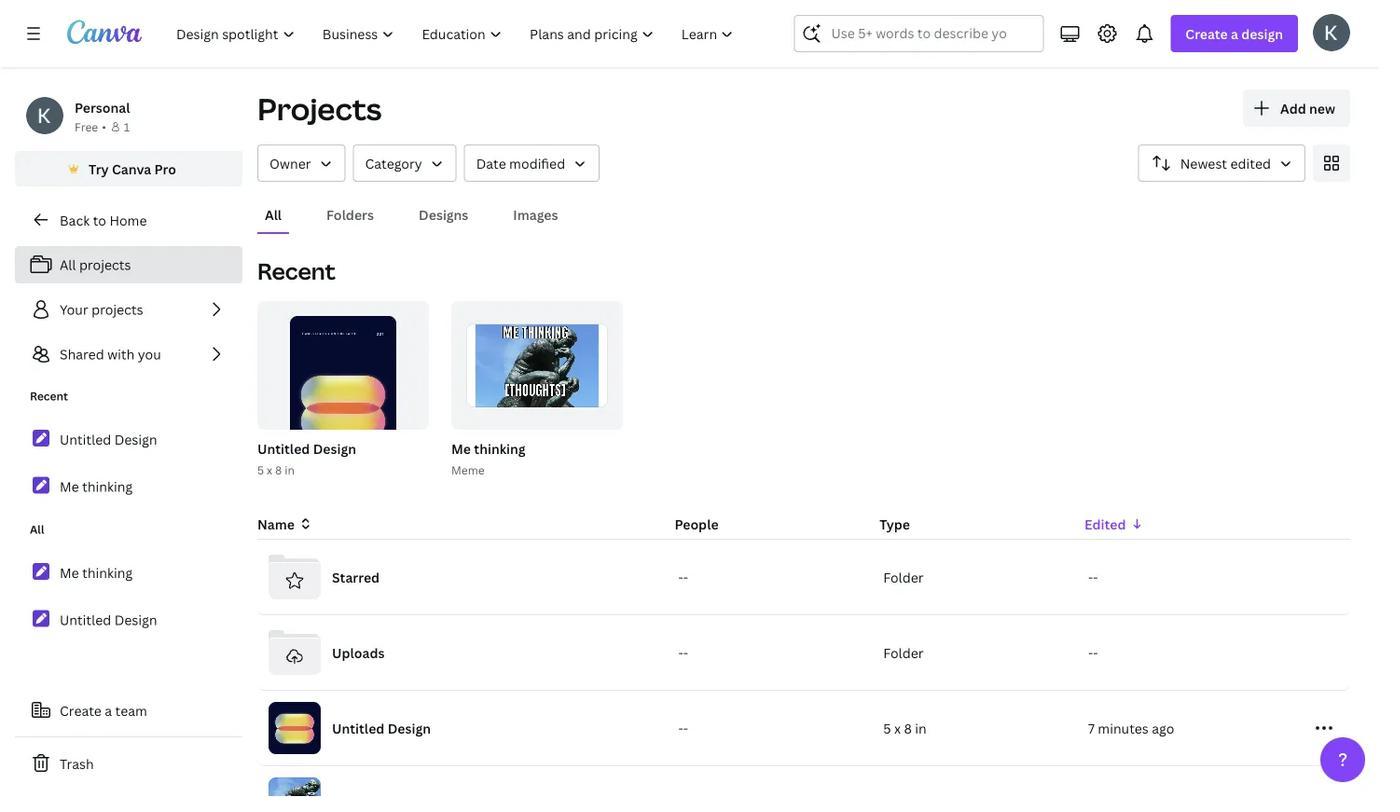 Task type: describe. For each thing, give the bounding box(es) containing it.
1 of 2
[[386, 409, 416, 421]]

Sort by button
[[1139, 145, 1306, 182]]

thinking for first me thinking link
[[82, 478, 133, 496]]

owner
[[270, 154, 311, 172]]

untitled up create a team
[[60, 611, 111, 629]]

untitled down shared
[[60, 431, 111, 448]]

shared with you
[[60, 346, 161, 363]]

1 for 1
[[124, 119, 130, 134]]

all for all "button"
[[265, 206, 282, 223]]

free •
[[75, 119, 106, 134]]

canva
[[112, 160, 151, 178]]

edited
[[1231, 154, 1271, 172]]

2 vertical spatial me
[[60, 564, 79, 582]]

all projects link
[[15, 246, 243, 284]]

edited button
[[1085, 514, 1275, 535]]

shared with you link
[[15, 336, 243, 373]]

with
[[107, 346, 135, 363]]

your projects link
[[15, 291, 243, 328]]

me thinking button
[[451, 437, 526, 461]]

create for create a design
[[1186, 25, 1228, 42]]

add
[[1281, 99, 1307, 117]]

shared
[[60, 346, 104, 363]]

list containing untitled design
[[15, 420, 243, 507]]

of
[[394, 409, 408, 421]]

2
[[411, 409, 416, 421]]

1 vertical spatial x
[[895, 720, 901, 737]]

top level navigation element
[[164, 15, 749, 52]]

all projects
[[60, 256, 131, 274]]

all button
[[257, 197, 289, 232]]

folders
[[327, 206, 374, 223]]

your
[[60, 301, 88, 319]]

projects for your projects
[[92, 301, 143, 319]]

uploads
[[332, 644, 385, 662]]

people
[[675, 515, 719, 533]]

0 vertical spatial untitled design
[[60, 431, 157, 448]]

type
[[880, 515, 910, 533]]

untitled down the uploads
[[332, 720, 385, 737]]

projects
[[257, 89, 382, 129]]

me thinking for first me thinking link from the bottom
[[60, 564, 133, 582]]

thinking inside me thinking meme
[[474, 440, 526, 458]]

name
[[257, 515, 295, 533]]

list containing all projects
[[15, 246, 243, 373]]

1 horizontal spatial recent
[[257, 256, 336, 286]]

starred
[[332, 569, 380, 586]]

Category button
[[353, 145, 457, 182]]

1 for 1 of 2
[[386, 409, 391, 421]]

x inside untitled design 5 x 8 in
[[267, 462, 272, 478]]

2 untitled design link from the top
[[15, 600, 243, 640]]

1 untitled design link from the top
[[15, 420, 243, 459]]

folder for uploads
[[884, 644, 924, 662]]

untitled inside untitled design 5 x 8 in
[[257, 440, 310, 458]]

in inside untitled design 5 x 8 in
[[285, 462, 295, 478]]

to
[[93, 211, 106, 229]]

designs button
[[411, 197, 476, 232]]



Task type: vqa. For each thing, say whether or not it's contained in the screenshot.
the rightmost in
yes



Task type: locate. For each thing, give the bounding box(es) containing it.
1 vertical spatial thinking
[[82, 478, 133, 496]]

projects right your
[[92, 301, 143, 319]]

create a design
[[1186, 25, 1284, 42]]

category
[[365, 154, 422, 172]]

0 vertical spatial in
[[285, 462, 295, 478]]

a left design
[[1231, 25, 1239, 42]]

create a team button
[[15, 692, 243, 729]]

5 x 8 in
[[884, 720, 927, 737]]

create left design
[[1186, 25, 1228, 42]]

images button
[[506, 197, 566, 232]]

Owner button
[[257, 145, 346, 182]]

add new
[[1281, 99, 1336, 117]]

untitled design 5 x 8 in
[[257, 440, 356, 478]]

0 vertical spatial recent
[[257, 256, 336, 286]]

team
[[115, 702, 147, 720]]

-
[[679, 569, 684, 586], [684, 569, 689, 586], [1089, 569, 1094, 586], [1094, 569, 1098, 586], [679, 644, 684, 662], [684, 644, 689, 662], [1089, 644, 1094, 662], [1094, 644, 1098, 662], [679, 720, 684, 737], [684, 720, 689, 737]]

thinking
[[474, 440, 526, 458], [82, 478, 133, 496], [82, 564, 133, 582]]

0 vertical spatial x
[[267, 462, 272, 478]]

2 horizontal spatial all
[[265, 206, 282, 223]]

untitled design link
[[15, 420, 243, 459], [15, 600, 243, 640]]

kendall parks image
[[1313, 14, 1351, 51]]

1 vertical spatial 1
[[386, 409, 391, 421]]

0 vertical spatial 5
[[257, 462, 264, 478]]

untitled design down the uploads
[[332, 720, 431, 737]]

1 vertical spatial untitled design link
[[15, 600, 243, 640]]

new
[[1310, 99, 1336, 117]]

Date modified button
[[464, 145, 600, 182]]

3 list from the top
[[15, 553, 243, 640]]

in
[[285, 462, 295, 478], [915, 720, 927, 737]]

all for all projects
[[60, 256, 76, 274]]

folder
[[884, 569, 924, 586], [884, 644, 924, 662]]

5 inside untitled design 5 x 8 in
[[257, 462, 264, 478]]

0 vertical spatial me thinking link
[[15, 467, 243, 507]]

0 vertical spatial 1
[[124, 119, 130, 134]]

untitled design
[[60, 431, 157, 448], [60, 611, 157, 629], [332, 720, 431, 737]]

1 horizontal spatial 8
[[904, 720, 912, 737]]

a inside dropdown button
[[1231, 25, 1239, 42]]

create a design button
[[1171, 15, 1298, 52]]

minutes
[[1098, 720, 1149, 737]]

0 vertical spatial projects
[[79, 256, 131, 274]]

thinking for first me thinking link from the bottom
[[82, 564, 133, 582]]

0 vertical spatial list
[[15, 246, 243, 373]]

1 horizontal spatial 1
[[386, 409, 391, 421]]

0 horizontal spatial a
[[105, 702, 112, 720]]

0 vertical spatial create
[[1186, 25, 1228, 42]]

newest edited
[[1181, 154, 1271, 172]]

edited
[[1085, 515, 1126, 533]]

try canva pro button
[[15, 151, 243, 187]]

1 horizontal spatial in
[[915, 720, 927, 737]]

modified
[[509, 154, 565, 172]]

0 horizontal spatial in
[[285, 462, 295, 478]]

None search field
[[794, 15, 1044, 52]]

projects for all projects
[[79, 256, 131, 274]]

meme
[[451, 462, 485, 478]]

8
[[275, 462, 282, 478], [904, 720, 912, 737]]

1 horizontal spatial create
[[1186, 25, 1228, 42]]

design
[[114, 431, 157, 448], [313, 440, 356, 458], [114, 611, 157, 629], [388, 720, 431, 737]]

1 horizontal spatial a
[[1231, 25, 1239, 42]]

1 vertical spatial a
[[105, 702, 112, 720]]

1 me thinking from the top
[[60, 478, 133, 496]]

1 vertical spatial me
[[60, 478, 79, 496]]

create left team
[[60, 702, 102, 720]]

folder up 5 x 8 in
[[884, 644, 924, 662]]

me thinking
[[60, 478, 133, 496], [60, 564, 133, 582]]

0 vertical spatial me
[[451, 440, 471, 458]]

1 right •
[[124, 119, 130, 134]]

1 horizontal spatial x
[[895, 720, 901, 737]]

back to home
[[60, 211, 147, 229]]

recent
[[257, 256, 336, 286], [30, 389, 68, 404]]

0 horizontal spatial x
[[267, 462, 272, 478]]

back
[[60, 211, 90, 229]]

a for design
[[1231, 25, 1239, 42]]

•
[[102, 119, 106, 134]]

1 list from the top
[[15, 246, 243, 373]]

x
[[267, 462, 272, 478], [895, 720, 901, 737]]

create
[[1186, 25, 1228, 42], [60, 702, 102, 720]]

a for team
[[105, 702, 112, 720]]

Search search field
[[832, 16, 1007, 51]]

--
[[679, 569, 689, 586], [1089, 569, 1098, 586], [679, 644, 689, 662], [1089, 644, 1098, 662], [679, 720, 689, 737]]

1 vertical spatial projects
[[92, 301, 143, 319]]

folder for starred
[[884, 569, 924, 586]]

untitled design link down shared with you link
[[15, 420, 243, 459]]

folder down type
[[884, 569, 924, 586]]

me
[[451, 440, 471, 458], [60, 478, 79, 496], [60, 564, 79, 582]]

1 me thinking link from the top
[[15, 467, 243, 507]]

untitled design down shared with you
[[60, 431, 157, 448]]

trash
[[60, 755, 94, 773]]

personal
[[75, 98, 130, 116]]

design inside untitled design 5 x 8 in
[[313, 440, 356, 458]]

0 horizontal spatial recent
[[30, 389, 68, 404]]

try canva pro
[[89, 160, 176, 178]]

0 vertical spatial folder
[[884, 569, 924, 586]]

2 vertical spatial thinking
[[82, 564, 133, 582]]

try
[[89, 160, 109, 178]]

0 vertical spatial untitled design link
[[15, 420, 243, 459]]

0 horizontal spatial 5
[[257, 462, 264, 478]]

1
[[124, 119, 130, 134], [386, 409, 391, 421]]

5
[[257, 462, 264, 478], [884, 720, 891, 737]]

1 vertical spatial create
[[60, 702, 102, 720]]

1 horizontal spatial 5
[[884, 720, 891, 737]]

2 me thinking link from the top
[[15, 553, 243, 593]]

2 list from the top
[[15, 420, 243, 507]]

untitled design button
[[257, 437, 356, 461]]

create inside dropdown button
[[1186, 25, 1228, 42]]

a left team
[[105, 702, 112, 720]]

designs
[[419, 206, 469, 223]]

1 vertical spatial recent
[[30, 389, 68, 404]]

your projects
[[60, 301, 143, 319]]

me thinking meme
[[451, 440, 526, 478]]

projects
[[79, 256, 131, 274], [92, 301, 143, 319]]

7
[[1089, 720, 1095, 737]]

all inside "button"
[[265, 206, 282, 223]]

7 minutes ago
[[1089, 720, 1175, 737]]

list
[[15, 246, 243, 373], [15, 420, 243, 507], [15, 553, 243, 640]]

1 vertical spatial 5
[[884, 720, 891, 737]]

pro
[[154, 160, 176, 178]]

0 horizontal spatial create
[[60, 702, 102, 720]]

0 vertical spatial all
[[265, 206, 282, 223]]

1 vertical spatial 8
[[904, 720, 912, 737]]

name button
[[257, 514, 313, 535]]

all inside list
[[60, 256, 76, 274]]

1 vertical spatial me thinking
[[60, 564, 133, 582]]

2 vertical spatial untitled design
[[332, 720, 431, 737]]

images
[[513, 206, 558, 223]]

create inside button
[[60, 702, 102, 720]]

create for create a team
[[60, 702, 102, 720]]

back to home link
[[15, 201, 243, 239]]

1 vertical spatial in
[[915, 720, 927, 737]]

folders button
[[319, 197, 382, 232]]

1 vertical spatial list
[[15, 420, 243, 507]]

1 vertical spatial untitled design
[[60, 611, 157, 629]]

projects down back to home
[[79, 256, 131, 274]]

me thinking for first me thinking link
[[60, 478, 133, 496]]

2 vertical spatial all
[[30, 522, 44, 537]]

home
[[109, 211, 147, 229]]

1 horizontal spatial all
[[60, 256, 76, 274]]

date
[[476, 154, 506, 172]]

a
[[1231, 25, 1239, 42], [105, 702, 112, 720]]

8 inside untitled design 5 x 8 in
[[275, 462, 282, 478]]

ago
[[1152, 720, 1175, 737]]

a inside button
[[105, 702, 112, 720]]

recent down all "button"
[[257, 256, 336, 286]]

me inside me thinking meme
[[451, 440, 471, 458]]

recent down shared
[[30, 389, 68, 404]]

0 vertical spatial thinking
[[474, 440, 526, 458]]

untitled design link up create a team button
[[15, 600, 243, 640]]

you
[[138, 346, 161, 363]]

0 vertical spatial a
[[1231, 25, 1239, 42]]

newest
[[1181, 154, 1228, 172]]

1 left the of
[[386, 409, 391, 421]]

add new button
[[1243, 90, 1351, 127]]

all
[[265, 206, 282, 223], [60, 256, 76, 274], [30, 522, 44, 537]]

design
[[1242, 25, 1284, 42]]

free
[[75, 119, 98, 134]]

0 vertical spatial 8
[[275, 462, 282, 478]]

0 vertical spatial me thinking
[[60, 478, 133, 496]]

untitled up name "button" at the left
[[257, 440, 310, 458]]

0 horizontal spatial 1
[[124, 119, 130, 134]]

create a team
[[60, 702, 147, 720]]

1 vertical spatial folder
[[884, 644, 924, 662]]

trash link
[[15, 745, 243, 783]]

2 vertical spatial list
[[15, 553, 243, 640]]

1 vertical spatial me thinking link
[[15, 553, 243, 593]]

2 me thinking from the top
[[60, 564, 133, 582]]

1 folder from the top
[[884, 569, 924, 586]]

untitled design up create a team
[[60, 611, 157, 629]]

date modified
[[476, 154, 565, 172]]

list containing me thinking
[[15, 553, 243, 640]]

1 vertical spatial all
[[60, 256, 76, 274]]

2 folder from the top
[[884, 644, 924, 662]]

0 horizontal spatial all
[[30, 522, 44, 537]]

0 horizontal spatial 8
[[275, 462, 282, 478]]

untitled
[[60, 431, 111, 448], [257, 440, 310, 458], [60, 611, 111, 629], [332, 720, 385, 737]]

me thinking link
[[15, 467, 243, 507], [15, 553, 243, 593]]



